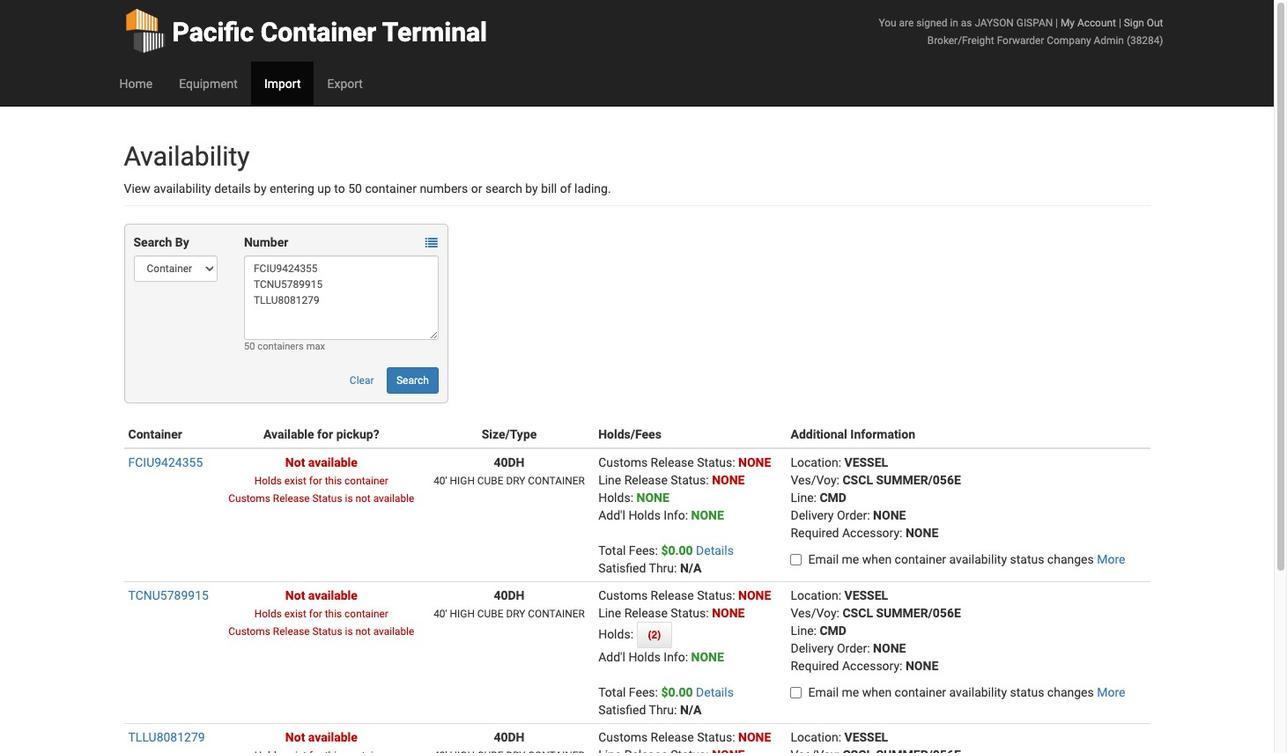 Task type: describe. For each thing, give the bounding box(es) containing it.
exist for tcnu5789915
[[284, 608, 307, 620]]

0 horizontal spatial 50
[[244, 341, 255, 352]]

sign out link
[[1124, 17, 1163, 29]]

3 not from the top
[[285, 730, 305, 745]]

details for customs release status : none line release status : none holds: none add'l holds info: none
[[696, 544, 734, 558]]

cscl for customs release status : none line release status : none
[[843, 606, 873, 620]]

satisfied for customs release status : none line release status : none holds: none add'l holds info: none
[[598, 561, 646, 575]]

holds: inside customs release status : none line release status : none holds: none add'l holds info: none
[[598, 491, 634, 505]]

to
[[334, 181, 345, 196]]

fees: for customs release status : none line release status : none holds: none add'l holds info: none
[[629, 544, 658, 558]]

clear
[[350, 374, 374, 387]]

lading.
[[574, 181, 611, 196]]

thru: for customs release status : none line release status : none
[[649, 703, 677, 717]]

0 vertical spatial availability
[[153, 181, 211, 196]]

gispan
[[1017, 17, 1053, 29]]

or
[[471, 181, 482, 196]]

customs for customs release status : none line release status : none
[[598, 589, 648, 603]]

container for customs release status : none line release status : none
[[528, 608, 585, 620]]

me for customs release status : none line release status : none holds: none add'l holds info: none
[[842, 552, 859, 567]]

available
[[263, 427, 314, 441]]

details for customs release status : none line release status : none
[[696, 685, 734, 700]]

2 holds: from the top
[[598, 627, 637, 641]]

size/type
[[482, 427, 537, 441]]

ves/voy: for customs release status : none line release status : none holds: none add'l holds info: none
[[791, 473, 840, 487]]

40dh 40' high cube dry container for customs release status : none line release status : none holds: none add'l holds info: none
[[434, 456, 585, 487]]

numbers
[[420, 181, 468, 196]]

cscl for customs release status : none line release status : none holds: none add'l holds info: none
[[843, 473, 873, 487]]

fciu9424355 link
[[128, 456, 203, 470]]

n/a for customs release status : none line release status : none
[[680, 703, 702, 717]]

terminal
[[382, 17, 487, 48]]

cmd for customs release status : none line release status : none
[[820, 624, 847, 638]]

delivery for customs release status : none line release status : none
[[791, 641, 834, 656]]

0 vertical spatial for
[[317, 427, 333, 441]]

add'l inside customs release status : none line release status : none holds: none add'l holds info: none
[[598, 508, 625, 522]]

dry for customs release status : none line release status : none holds: none add'l holds info: none
[[506, 475, 525, 487]]

location : vessel
[[791, 730, 888, 745]]

location : vessel ves/voy: cscl summer/056e line: cmd delivery order : none required accessory : none for customs release status : none line release status : none holds: none add'l holds info: none
[[791, 456, 961, 540]]

order for customs release status : none line release status : none
[[837, 641, 867, 656]]

40' for customs release status : none line release status : none
[[434, 608, 447, 620]]

broker/freight
[[928, 34, 994, 47]]

fciu9424355
[[128, 456, 203, 470]]

required for customs release status : none line release status : none holds: none add'l holds info: none
[[791, 526, 839, 540]]

additional information
[[791, 427, 916, 441]]

fees: for customs release status : none line release status : none
[[629, 685, 658, 700]]

this for tcnu5789915
[[325, 608, 342, 620]]

sign
[[1124, 17, 1144, 29]]

pacific
[[172, 17, 254, 48]]

customs release status : none line release status : none holds: none add'l holds info: none
[[598, 456, 771, 522]]

vessel for customs release status : none line release status : none holds: none add'l holds info: none
[[844, 456, 888, 470]]

(2) link
[[637, 622, 672, 648]]

details link for customs release status : none line release status : none holds: none add'l holds info: none
[[696, 544, 734, 558]]

(38284)
[[1127, 34, 1163, 47]]

tllu8081279
[[128, 730, 205, 745]]

line for customs release status : none line release status : none
[[598, 606, 621, 620]]

out
[[1147, 17, 1163, 29]]

information
[[850, 427, 916, 441]]

details
[[214, 181, 251, 196]]

cube for customs release status : none line release status : none holds: none add'l holds info: none
[[477, 475, 503, 487]]

export button
[[314, 62, 376, 106]]

customs for customs release status : none
[[598, 730, 648, 745]]

customs release status : none
[[598, 730, 771, 745]]

availability
[[124, 141, 250, 172]]

line for customs release status : none line release status : none holds: none add'l holds info: none
[[598, 473, 621, 487]]

summer/056e for customs release status : none line release status : none holds: none add'l holds info: none
[[876, 473, 961, 487]]

view availability details by entering up to 50 container numbers or search by bill of lading.
[[124, 181, 611, 196]]

you
[[879, 17, 897, 29]]

import
[[264, 77, 301, 91]]

holds/fees
[[598, 427, 662, 441]]

not available holds exist for this container customs release status is not available for tcnu5789915
[[229, 589, 414, 638]]

pacific container terminal link
[[124, 0, 487, 62]]

email me when container availability status changes more for customs release status : none line release status : none holds: none add'l holds info: none
[[808, 552, 1126, 567]]

not for fciu9424355
[[355, 493, 371, 505]]

this for fciu9424355
[[325, 475, 342, 487]]

1 vertical spatial container
[[128, 427, 182, 441]]

for for tcnu5789915
[[309, 608, 322, 620]]

2 add'l from the top
[[598, 650, 625, 664]]

clear button
[[340, 367, 384, 394]]

tcnu5789915 link
[[128, 589, 209, 603]]

40' for customs release status : none line release status : none holds: none add'l holds info: none
[[434, 475, 447, 487]]

max
[[306, 341, 325, 352]]

container for customs release status : none line release status : none holds: none add'l holds info: none
[[528, 475, 585, 487]]

pacific container terminal
[[172, 17, 487, 48]]

3 location from the top
[[791, 730, 838, 745]]

cmd for customs release status : none line release status : none holds: none add'l holds info: none
[[820, 491, 847, 505]]

you are signed in as jayson gispan | my account | sign out broker/freight forwarder company admin (38284)
[[879, 17, 1163, 47]]

for for fciu9424355
[[309, 475, 322, 487]]

1 by from the left
[[254, 181, 267, 196]]

entering
[[270, 181, 314, 196]]

tllu8081279 link
[[128, 730, 205, 745]]

add'l holds info: none
[[598, 650, 724, 664]]

vessel for customs release status : none line release status : none
[[844, 589, 888, 603]]

1 | from the left
[[1056, 17, 1058, 29]]

cube for customs release status : none line release status : none
[[477, 608, 503, 620]]

status for customs release status : none line release status : none
[[1010, 685, 1044, 700]]

tcnu5789915
[[128, 589, 209, 603]]

delivery for customs release status : none line release status : none holds: none add'l holds info: none
[[791, 508, 834, 522]]

of
[[560, 181, 571, 196]]

forwarder
[[997, 34, 1044, 47]]

Number text field
[[244, 256, 439, 340]]

not for tcnu5789915
[[355, 626, 371, 638]]

show list image
[[425, 237, 438, 250]]

not available
[[285, 730, 358, 745]]



Task type: locate. For each thing, give the bounding box(es) containing it.
0 vertical spatial 40dh
[[494, 456, 525, 470]]

2 required from the top
[[791, 659, 839, 673]]

0 vertical spatial summer/056e
[[876, 473, 961, 487]]

1 $0.00 from the top
[[661, 544, 693, 558]]

1 horizontal spatial container
[[261, 17, 376, 48]]

1 vertical spatial add'l
[[598, 650, 625, 664]]

total for customs release status : none line release status : none
[[598, 685, 626, 700]]

more
[[1097, 552, 1126, 567], [1097, 685, 1126, 700]]

0 vertical spatial required
[[791, 526, 839, 540]]

0 vertical spatial more
[[1097, 552, 1126, 567]]

for
[[317, 427, 333, 441], [309, 475, 322, 487], [309, 608, 322, 620]]

40dh
[[494, 456, 525, 470], [494, 589, 525, 603], [494, 730, 525, 745]]

line up add'l holds info: none
[[598, 606, 621, 620]]

1 line from the top
[[598, 473, 621, 487]]

details link up customs release status : none line release status : none
[[696, 544, 734, 558]]

2 order from the top
[[837, 641, 867, 656]]

0 vertical spatial n/a
[[680, 561, 702, 575]]

0 vertical spatial email
[[808, 552, 839, 567]]

2 more link from the top
[[1097, 685, 1126, 700]]

1 vertical spatial ves/voy:
[[791, 606, 840, 620]]

0 vertical spatial fees:
[[629, 544, 658, 558]]

2 me from the top
[[842, 685, 859, 700]]

0 vertical spatial changes
[[1047, 552, 1094, 567]]

high for customs release status : none line release status : none holds: none add'l holds info: none
[[450, 475, 475, 487]]

high for customs release status : none line release status : none
[[450, 608, 475, 620]]

total fees: $0.00 details satisfied thru: n/a up customs release status : none line release status : none
[[598, 544, 734, 575]]

1 container from the top
[[528, 475, 585, 487]]

2 summer/056e from the top
[[876, 606, 961, 620]]

1 vertical spatial line:
[[791, 624, 817, 638]]

summer/056e for customs release status : none line release status : none
[[876, 606, 961, 620]]

container
[[528, 475, 585, 487], [528, 608, 585, 620]]

changes for customs release status : none line release status : none holds: none add'l holds info: none
[[1047, 552, 1094, 567]]

3 vessel from the top
[[844, 730, 888, 745]]

$0.00 for customs release status : none line release status : none
[[661, 685, 693, 700]]

1 n/a from the top
[[680, 561, 702, 575]]

1 horizontal spatial by
[[525, 181, 538, 196]]

1 vertical spatial me
[[842, 685, 859, 700]]

1 vertical spatial satisfied
[[598, 703, 646, 717]]

1 status from the top
[[1010, 552, 1044, 567]]

customs inside customs release status : none line release status : none holds: none add'l holds info: none
[[598, 456, 648, 470]]

customs for customs release status : none line release status : none holds: none add'l holds info: none
[[598, 456, 648, 470]]

not for fciu9424355
[[285, 456, 305, 470]]

search inside button
[[396, 374, 429, 387]]

1 vertical spatial cscl
[[843, 606, 873, 620]]

holds: down "holds/fees"
[[598, 491, 634, 505]]

1 vertical spatial details link
[[696, 685, 734, 700]]

0 vertical spatial order
[[837, 508, 867, 522]]

0 vertical spatial not available holds exist for this container customs release status is not available
[[229, 456, 414, 505]]

1 satisfied from the top
[[598, 561, 646, 575]]

this
[[325, 475, 342, 487], [325, 608, 342, 620]]

1 cube from the top
[[477, 475, 503, 487]]

1 vessel from the top
[[844, 456, 888, 470]]

release
[[651, 456, 694, 470], [624, 473, 668, 487], [273, 493, 310, 505], [651, 589, 694, 603], [624, 606, 668, 620], [273, 626, 310, 638], [651, 730, 694, 745]]

1 me from the top
[[842, 552, 859, 567]]

email me when container availability status changes more for customs release status : none line release status : none
[[808, 685, 1126, 700]]

1 this from the top
[[325, 475, 342, 487]]

1 vertical spatial 40dh 40' high cube dry container
[[434, 589, 585, 620]]

1 vertical spatial details
[[696, 685, 734, 700]]

2 email me when container availability status changes more from the top
[[808, 685, 1126, 700]]

ves/voy:
[[791, 473, 840, 487], [791, 606, 840, 620]]

0 vertical spatial status
[[1010, 552, 1044, 567]]

0 vertical spatial info:
[[664, 508, 688, 522]]

$0.00 up customs release status : none line release status : none
[[661, 544, 693, 558]]

total fees: $0.00 details satisfied thru: n/a for customs release status : none line release status : none
[[598, 685, 734, 717]]

2 line: from the top
[[791, 624, 817, 638]]

1 vertical spatial email
[[808, 685, 839, 700]]

status
[[1010, 552, 1044, 567], [1010, 685, 1044, 700]]

info: inside customs release status : none line release status : none holds: none add'l holds info: none
[[664, 508, 688, 522]]

my account link
[[1061, 17, 1116, 29]]

2 dry from the top
[[506, 608, 525, 620]]

2 details link from the top
[[696, 685, 734, 700]]

2 exist from the top
[[284, 608, 307, 620]]

not
[[355, 493, 371, 505], [355, 626, 371, 638]]

2 40dh from the top
[[494, 589, 525, 603]]

2 cube from the top
[[477, 608, 503, 620]]

0 vertical spatial holds:
[[598, 491, 634, 505]]

1 vertical spatial 40'
[[434, 608, 447, 620]]

(2)
[[648, 629, 661, 641]]

2 is from the top
[[345, 626, 353, 638]]

None checkbox
[[791, 554, 802, 566], [791, 687, 802, 699], [791, 554, 802, 566], [791, 687, 802, 699]]

0 vertical spatial 40dh 40' high cube dry container
[[434, 456, 585, 487]]

thru: for customs release status : none line release status : none holds: none add'l holds info: none
[[649, 561, 677, 575]]

line down "holds/fees"
[[598, 473, 621, 487]]

2 more from the top
[[1097, 685, 1126, 700]]

is
[[345, 493, 353, 505], [345, 626, 353, 638]]

equipment button
[[166, 62, 251, 106]]

2 container from the top
[[528, 608, 585, 620]]

container up fciu9424355 link
[[128, 427, 182, 441]]

more for customs release status : none line release status : none holds: none add'l holds info: none
[[1097, 552, 1126, 567]]

satisfied for customs release status : none line release status : none
[[598, 703, 646, 717]]

details up customs release status : none
[[696, 685, 734, 700]]

1 vertical spatial availability
[[949, 552, 1007, 567]]

1 cmd from the top
[[820, 491, 847, 505]]

order for customs release status : none line release status : none holds: none add'l holds info: none
[[837, 508, 867, 522]]

line:
[[791, 491, 817, 505], [791, 624, 817, 638]]

more link for customs release status : none line release status : none
[[1097, 685, 1126, 700]]

0 vertical spatial email me when container availability status changes more
[[808, 552, 1126, 567]]

0 vertical spatial container
[[528, 475, 585, 487]]

0 horizontal spatial |
[[1056, 17, 1058, 29]]

1 thru: from the top
[[649, 561, 677, 575]]

1 vertical spatial delivery
[[791, 641, 834, 656]]

line
[[598, 473, 621, 487], [598, 606, 621, 620]]

2 cscl from the top
[[843, 606, 873, 620]]

details link for customs release status : none line release status : none
[[696, 685, 734, 700]]

summer/056e
[[876, 473, 961, 487], [876, 606, 961, 620]]

2 not from the top
[[285, 589, 305, 603]]

thru:
[[649, 561, 677, 575], [649, 703, 677, 717]]

1 fees: from the top
[[629, 544, 658, 558]]

1 vertical spatial more
[[1097, 685, 1126, 700]]

$0.00 down add'l holds info: none
[[661, 685, 693, 700]]

1 vertical spatial location : vessel ves/voy: cscl summer/056e line: cmd delivery order : none required accessory : none
[[791, 589, 961, 673]]

1 location from the top
[[791, 456, 838, 470]]

dry for customs release status : none line release status : none
[[506, 608, 525, 620]]

2 accessory from the top
[[842, 659, 900, 673]]

1 ves/voy: from the top
[[791, 473, 840, 487]]

1 vertical spatial $0.00
[[661, 685, 693, 700]]

container up "export"
[[261, 17, 376, 48]]

when for customs release status : none line release status : none
[[862, 685, 892, 700]]

50 left the containers on the left top of page
[[244, 341, 255, 352]]

0 vertical spatial not
[[285, 456, 305, 470]]

not available holds exist for this container customs release status is not available for fciu9424355
[[229, 456, 414, 505]]

1 total from the top
[[598, 544, 626, 558]]

search button
[[387, 367, 439, 394]]

1 vertical spatial not
[[355, 626, 371, 638]]

n/a up customs release status : none line release status : none
[[680, 561, 702, 575]]

is for fciu9424355
[[345, 493, 353, 505]]

1 vertical spatial cmd
[[820, 624, 847, 638]]

2 vertical spatial for
[[309, 608, 322, 620]]

2 total from the top
[[598, 685, 626, 700]]

0 horizontal spatial container
[[128, 427, 182, 441]]

| left 'my'
[[1056, 17, 1058, 29]]

home
[[119, 77, 153, 91]]

0 vertical spatial when
[[862, 552, 892, 567]]

50 right to
[[348, 181, 362, 196]]

0 vertical spatial line
[[598, 473, 621, 487]]

2 by from the left
[[525, 181, 538, 196]]

as
[[961, 17, 972, 29]]

1 line: from the top
[[791, 491, 817, 505]]

1 vertical spatial summer/056e
[[876, 606, 961, 620]]

cmd
[[820, 491, 847, 505], [820, 624, 847, 638]]

0 vertical spatial cube
[[477, 475, 503, 487]]

jayson
[[975, 17, 1014, 29]]

$0.00
[[661, 544, 693, 558], [661, 685, 693, 700]]

is for tcnu5789915
[[345, 626, 353, 638]]

0 vertical spatial thru:
[[649, 561, 677, 575]]

search left by
[[133, 235, 172, 249]]

0 vertical spatial location
[[791, 456, 838, 470]]

admin
[[1094, 34, 1124, 47]]

more link
[[1097, 552, 1126, 567], [1097, 685, 1126, 700]]

are
[[899, 17, 914, 29]]

1 vertical spatial 50
[[244, 341, 255, 352]]

0 vertical spatial accessory
[[842, 526, 900, 540]]

line: for customs release status : none line release status : none holds: none add'l holds info: none
[[791, 491, 817, 505]]

2 not from the top
[[355, 626, 371, 638]]

thru: up customs release status : none
[[649, 703, 677, 717]]

1 horizontal spatial |
[[1119, 17, 1121, 29]]

40dh 40' high cube dry container for customs release status : none line release status : none
[[434, 589, 585, 620]]

search for search by
[[133, 235, 172, 249]]

line: for customs release status : none line release status : none
[[791, 624, 817, 638]]

available for pickup?
[[263, 427, 379, 441]]

2 delivery from the top
[[791, 641, 834, 656]]

cube
[[477, 475, 503, 487], [477, 608, 503, 620]]

1 cscl from the top
[[843, 473, 873, 487]]

location : vessel ves/voy: cscl summer/056e line: cmd delivery order : none required accessory : none for customs release status : none line release status : none
[[791, 589, 961, 673]]

1 horizontal spatial 50
[[348, 181, 362, 196]]

search by
[[133, 235, 189, 249]]

email for customs release status : none line release status : none holds: none add'l holds info: none
[[808, 552, 839, 567]]

0 vertical spatial line:
[[791, 491, 817, 505]]

2 | from the left
[[1119, 17, 1121, 29]]

1 dry from the top
[[506, 475, 525, 487]]

2 details from the top
[[696, 685, 734, 700]]

0 vertical spatial delivery
[[791, 508, 834, 522]]

pickup?
[[336, 427, 379, 441]]

accessory for customs release status : none line release status : none
[[842, 659, 900, 673]]

location : vessel ves/voy: cscl summer/056e line: cmd delivery order : none required accessory : none
[[791, 456, 961, 540], [791, 589, 961, 673]]

holds: left the (2)
[[598, 627, 637, 641]]

1 vertical spatial order
[[837, 641, 867, 656]]

40dh for customs release status : none line release status : none
[[494, 589, 525, 603]]

when for customs release status : none line release status : none holds: none add'l holds info: none
[[862, 552, 892, 567]]

1 vertical spatial not
[[285, 589, 305, 603]]

1 vertical spatial when
[[862, 685, 892, 700]]

by
[[254, 181, 267, 196], [525, 181, 538, 196]]

1 vertical spatial status
[[1010, 685, 1044, 700]]

0 vertical spatial me
[[842, 552, 859, 567]]

1 accessory from the top
[[842, 526, 900, 540]]

1 vertical spatial required
[[791, 659, 839, 673]]

1 vertical spatial holds:
[[598, 627, 637, 641]]

thru: up customs release status : none line release status : none
[[649, 561, 677, 575]]

1 not from the top
[[285, 456, 305, 470]]

1 vertical spatial this
[[325, 608, 342, 620]]

0 vertical spatial high
[[450, 475, 475, 487]]

1 vertical spatial dry
[[506, 608, 525, 620]]

search right clear
[[396, 374, 429, 387]]

2 location from the top
[[791, 589, 838, 603]]

1 vertical spatial cube
[[477, 608, 503, 620]]

0 vertical spatial 50
[[348, 181, 362, 196]]

1 email me when container availability status changes more from the top
[[808, 552, 1126, 567]]

1 vertical spatial 40dh
[[494, 589, 525, 603]]

details link up customs release status : none
[[696, 685, 734, 700]]

2 when from the top
[[862, 685, 892, 700]]

0 vertical spatial is
[[345, 493, 353, 505]]

1 vertical spatial thru:
[[649, 703, 677, 717]]

1 details link from the top
[[696, 544, 734, 558]]

0 vertical spatial more link
[[1097, 552, 1126, 567]]

0 vertical spatial vessel
[[844, 456, 888, 470]]

required for customs release status : none line release status : none
[[791, 659, 839, 673]]

1 order from the top
[[837, 508, 867, 522]]

1 horizontal spatial search
[[396, 374, 429, 387]]

2 line from the top
[[598, 606, 621, 620]]

2 ves/voy: from the top
[[791, 606, 840, 620]]

total for customs release status : none line release status : none holds: none add'l holds info: none
[[598, 544, 626, 558]]

location for customs release status : none line release status : none
[[791, 589, 838, 603]]

customs inside customs release status : none line release status : none
[[598, 589, 648, 603]]

my
[[1061, 17, 1075, 29]]

1 email from the top
[[808, 552, 839, 567]]

50
[[348, 181, 362, 196], [244, 341, 255, 352]]

0 horizontal spatial by
[[254, 181, 267, 196]]

0 vertical spatial ves/voy:
[[791, 473, 840, 487]]

details up customs release status : none line release status : none
[[696, 544, 734, 558]]

1 not available holds exist for this container customs release status is not available from the top
[[229, 456, 414, 505]]

1 more from the top
[[1097, 552, 1126, 567]]

1 required from the top
[[791, 526, 839, 540]]

changes for customs release status : none line release status : none
[[1047, 685, 1094, 700]]

2 vessel from the top
[[844, 589, 888, 603]]

2 info: from the top
[[664, 650, 688, 664]]

1 vertical spatial fees:
[[629, 685, 658, 700]]

2 vertical spatial 40dh
[[494, 730, 525, 745]]

total fees: $0.00 details satisfied thru: n/a for customs release status : none line release status : none holds: none add'l holds info: none
[[598, 544, 734, 575]]

| left sign
[[1119, 17, 1121, 29]]

50 containers max
[[244, 341, 325, 352]]

0 vertical spatial search
[[133, 235, 172, 249]]

holds:
[[598, 491, 634, 505], [598, 627, 637, 641]]

delivery
[[791, 508, 834, 522], [791, 641, 834, 656]]

company
[[1047, 34, 1091, 47]]

40dh 40' high cube dry container
[[434, 456, 585, 487], [434, 589, 585, 620]]

2 email from the top
[[808, 685, 839, 700]]

total fees: $0.00 details satisfied thru: n/a up customs release status : none
[[598, 685, 734, 717]]

2 cmd from the top
[[820, 624, 847, 638]]

high
[[450, 475, 475, 487], [450, 608, 475, 620]]

satisfied down add'l holds info: none
[[598, 703, 646, 717]]

$0.00 for customs release status : none line release status : none holds: none add'l holds info: none
[[661, 544, 693, 558]]

availability for customs release status : none line release status : none
[[949, 685, 1007, 700]]

more link for customs release status : none line release status : none holds: none add'l holds info: none
[[1097, 552, 1126, 567]]

2 not available holds exist for this container customs release status is not available from the top
[[229, 589, 414, 638]]

fees: down add'l holds info: none
[[629, 685, 658, 700]]

0 vertical spatial exist
[[284, 475, 307, 487]]

2 fees: from the top
[[629, 685, 658, 700]]

signed
[[916, 17, 948, 29]]

1 high from the top
[[450, 475, 475, 487]]

accessory for customs release status : none line release status : none holds: none add'l holds info: none
[[842, 526, 900, 540]]

2 40' from the top
[[434, 608, 447, 620]]

:
[[732, 456, 735, 470], [838, 456, 841, 470], [706, 473, 709, 487], [867, 508, 870, 522], [900, 526, 903, 540], [732, 589, 735, 603], [838, 589, 841, 603], [706, 606, 709, 620], [867, 641, 870, 656], [900, 659, 903, 673], [732, 730, 735, 745], [838, 730, 841, 745]]

1 vertical spatial accessory
[[842, 659, 900, 673]]

bill
[[541, 181, 557, 196]]

2 satisfied from the top
[[598, 703, 646, 717]]

1 vertical spatial changes
[[1047, 685, 1094, 700]]

exist for fciu9424355
[[284, 475, 307, 487]]

by right 'details'
[[254, 181, 267, 196]]

customs
[[598, 456, 648, 470], [229, 493, 270, 505], [598, 589, 648, 603], [229, 626, 270, 638], [598, 730, 648, 745]]

0 vertical spatial cmd
[[820, 491, 847, 505]]

1 40dh 40' high cube dry container from the top
[[434, 456, 585, 487]]

n/a up customs release status : none
[[680, 703, 702, 717]]

line inside customs release status : none line release status : none holds: none add'l holds info: none
[[598, 473, 621, 487]]

search
[[485, 181, 522, 196]]

1 vertical spatial n/a
[[680, 703, 702, 717]]

exist
[[284, 475, 307, 487], [284, 608, 307, 620]]

1 vertical spatial email me when container availability status changes more
[[808, 685, 1126, 700]]

required
[[791, 526, 839, 540], [791, 659, 839, 673]]

1 vertical spatial line
[[598, 606, 621, 620]]

|
[[1056, 17, 1058, 29], [1119, 17, 1121, 29]]

1 info: from the top
[[664, 508, 688, 522]]

home button
[[106, 62, 166, 106]]

1 more link from the top
[[1097, 552, 1126, 567]]

2 n/a from the top
[[680, 703, 702, 717]]

holds inside customs release status : none line release status : none holds: none add'l holds info: none
[[629, 508, 661, 522]]

more for customs release status : none line release status : none
[[1097, 685, 1126, 700]]

cscl
[[843, 473, 873, 487], [843, 606, 873, 620]]

1 holds: from the top
[[598, 491, 634, 505]]

1 location : vessel ves/voy: cscl summer/056e line: cmd delivery order : none required accessory : none from the top
[[791, 456, 961, 540]]

export
[[327, 77, 363, 91]]

status for customs release status : none line release status : none holds: none add'l holds info: none
[[1010, 552, 1044, 567]]

by
[[175, 235, 189, 249]]

1 delivery from the top
[[791, 508, 834, 522]]

up
[[317, 181, 331, 196]]

1 exist from the top
[[284, 475, 307, 487]]

40dh for customs release status : none line release status : none holds: none add'l holds info: none
[[494, 456, 525, 470]]

total fees: $0.00 details satisfied thru: n/a
[[598, 544, 734, 575], [598, 685, 734, 717]]

fees: up customs release status : none line release status : none
[[629, 544, 658, 558]]

in
[[950, 17, 959, 29]]

1 vertical spatial high
[[450, 608, 475, 620]]

me for customs release status : none line release status : none
[[842, 685, 859, 700]]

details
[[696, 544, 734, 558], [696, 685, 734, 700]]

2 thru: from the top
[[649, 703, 677, 717]]

satisfied
[[598, 561, 646, 575], [598, 703, 646, 717]]

equipment
[[179, 77, 238, 91]]

2 vertical spatial location
[[791, 730, 838, 745]]

1 details from the top
[[696, 544, 734, 558]]

1 vertical spatial container
[[528, 608, 585, 620]]

1 is from the top
[[345, 493, 353, 505]]

2 high from the top
[[450, 608, 475, 620]]

availability
[[153, 181, 211, 196], [949, 552, 1007, 567], [949, 685, 1007, 700]]

1 40' from the top
[[434, 475, 447, 487]]

not available holds exist for this container customs release status is not available
[[229, 456, 414, 505], [229, 589, 414, 638]]

n/a for customs release status : none line release status : none holds: none add'l holds info: none
[[680, 561, 702, 575]]

accessory
[[842, 526, 900, 540], [842, 659, 900, 673]]

1 vertical spatial vessel
[[844, 589, 888, 603]]

add'l
[[598, 508, 625, 522], [598, 650, 625, 664]]

2 location : vessel ves/voy: cscl summer/056e line: cmd delivery order : none required accessory : none from the top
[[791, 589, 961, 673]]

1 vertical spatial is
[[345, 626, 353, 638]]

1 vertical spatial for
[[309, 475, 322, 487]]

2 $0.00 from the top
[[661, 685, 693, 700]]

2 this from the top
[[325, 608, 342, 620]]

2 vertical spatial vessel
[[844, 730, 888, 745]]

3 40dh from the top
[[494, 730, 525, 745]]

2 vertical spatial availability
[[949, 685, 1007, 700]]

2 total fees: $0.00 details satisfied thru: n/a from the top
[[598, 685, 734, 717]]

0 vertical spatial details link
[[696, 544, 734, 558]]

1 when from the top
[[862, 552, 892, 567]]

ves/voy: for customs release status : none line release status : none
[[791, 606, 840, 620]]

40'
[[434, 475, 447, 487], [434, 608, 447, 620]]

customs release status : none line release status : none
[[598, 589, 771, 620]]

containers
[[258, 341, 304, 352]]

0 vertical spatial 40'
[[434, 475, 447, 487]]

1 40dh from the top
[[494, 456, 525, 470]]

availability for customs release status : none line release status : none holds: none add'l holds info: none
[[949, 552, 1007, 567]]

container
[[261, 17, 376, 48], [128, 427, 182, 441]]

1 summer/056e from the top
[[876, 473, 961, 487]]

2 vertical spatial not
[[285, 730, 305, 745]]

account
[[1077, 17, 1116, 29]]

none
[[738, 456, 771, 470], [712, 473, 745, 487], [637, 491, 669, 505], [691, 508, 724, 522], [873, 508, 906, 522], [906, 526, 939, 540], [738, 589, 771, 603], [712, 606, 745, 620], [873, 641, 906, 656], [691, 650, 724, 664], [906, 659, 939, 673], [738, 730, 771, 745]]

0 vertical spatial details
[[696, 544, 734, 558]]

1 changes from the top
[[1047, 552, 1094, 567]]

1 not from the top
[[355, 493, 371, 505]]

fees:
[[629, 544, 658, 558], [629, 685, 658, 700]]

2 status from the top
[[1010, 685, 1044, 700]]

2 40dh 40' high cube dry container from the top
[[434, 589, 585, 620]]

email for customs release status : none line release status : none
[[808, 685, 839, 700]]

satisfied up customs release status : none line release status : none
[[598, 561, 646, 575]]

1 vertical spatial more link
[[1097, 685, 1126, 700]]

view
[[124, 181, 150, 196]]

not for tcnu5789915
[[285, 589, 305, 603]]

import button
[[251, 62, 314, 106]]

additional
[[791, 427, 847, 441]]

2 changes from the top
[[1047, 685, 1094, 700]]

location for customs release status : none line release status : none holds: none add'l holds info: none
[[791, 456, 838, 470]]

line inside customs release status : none line release status : none
[[598, 606, 621, 620]]

0 vertical spatial this
[[325, 475, 342, 487]]

1 add'l from the top
[[598, 508, 625, 522]]

by left bill
[[525, 181, 538, 196]]

1 total fees: $0.00 details satisfied thru: n/a from the top
[[598, 544, 734, 575]]

search for search
[[396, 374, 429, 387]]

number
[[244, 235, 288, 249]]

0 vertical spatial add'l
[[598, 508, 625, 522]]

0 vertical spatial total
[[598, 544, 626, 558]]

1 vertical spatial total fees: $0.00 details satisfied thru: n/a
[[598, 685, 734, 717]]



Task type: vqa. For each thing, say whether or not it's contained in the screenshot.
sign up » Link
no



